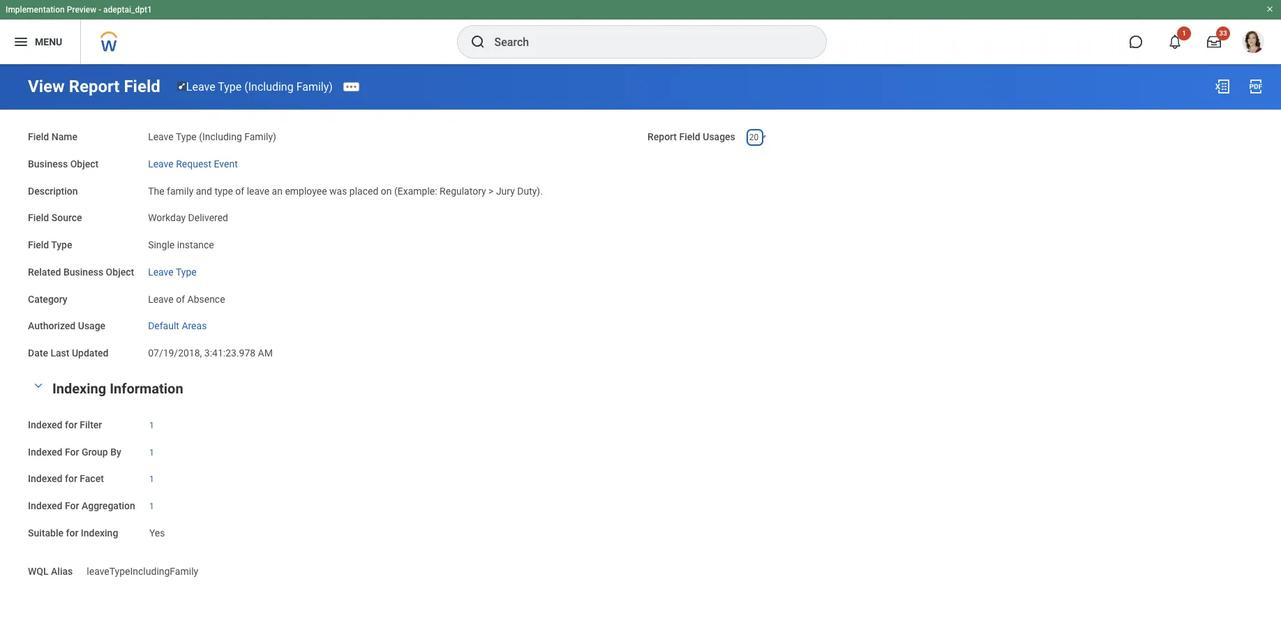 Task type: vqa. For each thing, say whether or not it's contained in the screenshot.
20
yes



Task type: locate. For each thing, give the bounding box(es) containing it.
leave type (including family) up field name element on the top
[[186, 80, 333, 93]]

0 vertical spatial business
[[28, 158, 68, 169]]

indexing information button
[[52, 380, 183, 397]]

0 vertical spatial (including
[[244, 80, 294, 93]]

an
[[272, 185, 283, 197]]

indexing information group
[[28, 378, 1254, 541]]

leave type (including family) for leave type (including family) link
[[186, 80, 333, 93]]

indexed down chevron down 'icon'
[[28, 419, 62, 431]]

business down field name
[[28, 158, 68, 169]]

1 vertical spatial report
[[648, 131, 677, 142]]

leave down 'single'
[[148, 267, 174, 278]]

1 horizontal spatial of
[[236, 185, 244, 197]]

absence
[[187, 294, 225, 305]]

1 horizontal spatial (including
[[244, 80, 294, 93]]

description
[[28, 185, 78, 197]]

type right view report field icon
[[218, 80, 242, 93]]

preview
[[67, 5, 96, 15]]

(example:
[[394, 185, 437, 197]]

was
[[330, 185, 347, 197]]

4 indexed from the top
[[28, 501, 62, 512]]

duty).
[[517, 185, 543, 197]]

for for indexing
[[66, 528, 78, 539]]

leave up the
[[148, 158, 174, 169]]

-
[[99, 5, 101, 15]]

of right type
[[236, 185, 244, 197]]

2 for from the top
[[65, 501, 79, 512]]

1 button for indexed for facet
[[149, 474, 156, 485]]

leave up default
[[148, 294, 174, 305]]

field up the related
[[28, 239, 49, 251]]

event
[[214, 158, 238, 169]]

report left usages
[[648, 131, 677, 142]]

indexed for indexed for facet
[[28, 474, 62, 485]]

1 horizontal spatial family)
[[296, 80, 333, 93]]

1 for indexed for aggregation
[[149, 502, 154, 512]]

for right the suitable
[[66, 528, 78, 539]]

request
[[176, 158, 212, 169]]

search image
[[469, 34, 486, 50]]

business
[[28, 158, 68, 169], [63, 267, 103, 278]]

view report field
[[28, 77, 160, 96]]

object down name
[[70, 158, 99, 169]]

indexed for indexed for filter
[[28, 419, 62, 431]]

leave type link
[[148, 264, 197, 278]]

0 vertical spatial leave type (including family)
[[186, 80, 333, 93]]

report
[[69, 77, 120, 96], [648, 131, 677, 142]]

object
[[70, 158, 99, 169], [106, 267, 134, 278]]

employee
[[285, 185, 327, 197]]

leave up leave request event 'link'
[[148, 131, 174, 142]]

1 vertical spatial family)
[[245, 131, 276, 142]]

3 indexed from the top
[[28, 474, 62, 485]]

leave
[[186, 80, 215, 93], [148, 131, 174, 142], [148, 158, 174, 169], [148, 267, 174, 278], [148, 294, 174, 305]]

family) inside field name element
[[245, 131, 276, 142]]

for left filter
[[65, 419, 77, 431]]

for
[[65, 446, 79, 458], [65, 501, 79, 512]]

1 for from the top
[[65, 446, 79, 458]]

indexed down the "indexed for group by"
[[28, 474, 62, 485]]

view
[[28, 77, 65, 96]]

leave inside 'link'
[[148, 158, 174, 169]]

indexed
[[28, 419, 62, 431], [28, 446, 62, 458], [28, 474, 62, 485], [28, 501, 62, 512]]

for left "group"
[[65, 446, 79, 458]]

of
[[236, 185, 244, 197], [176, 294, 185, 305]]

by
[[110, 446, 121, 458]]

profile logan mcneil image
[[1243, 31, 1265, 56]]

for left facet
[[65, 474, 77, 485]]

0 vertical spatial for
[[65, 446, 79, 458]]

type up leave request event 'link'
[[176, 131, 197, 142]]

date
[[28, 348, 48, 359]]

leave
[[247, 185, 270, 197]]

category
[[28, 294, 67, 305]]

0 vertical spatial family)
[[296, 80, 333, 93]]

1 vertical spatial for
[[65, 501, 79, 512]]

leave request event link
[[148, 156, 238, 169]]

leave up field name element on the top
[[186, 80, 215, 93]]

(including inside field name element
[[199, 131, 242, 142]]

leave type (including family) for field name element on the top
[[148, 131, 276, 142]]

suitable for indexing element
[[149, 519, 165, 540]]

1 button for indexed for aggregation
[[149, 501, 156, 512]]

regulatory
[[440, 185, 486, 197]]

for up suitable for indexing
[[65, 501, 79, 512]]

leave for leave type (including family) link
[[186, 80, 215, 93]]

field for workday delivered
[[28, 212, 49, 224]]

default areas link
[[148, 318, 207, 332]]

1 button
[[1160, 27, 1192, 57], [149, 420, 156, 431], [149, 447, 156, 458], [149, 474, 156, 485], [149, 501, 156, 512]]

1 vertical spatial business
[[63, 267, 103, 278]]

leave type (including family) up event
[[148, 131, 276, 142]]

type inside field name element
[[176, 131, 197, 142]]

leave for leave request event 'link'
[[148, 158, 174, 169]]

family) for field name element on the top
[[245, 131, 276, 142]]

business right the related
[[63, 267, 103, 278]]

0 horizontal spatial (including
[[199, 131, 242, 142]]

1
[[1183, 29, 1187, 37], [149, 421, 154, 431], [149, 448, 154, 458], [149, 475, 154, 485], [149, 502, 154, 512]]

report right the view
[[69, 77, 120, 96]]

field left name
[[28, 131, 49, 142]]

type
[[215, 185, 233, 197]]

indexed up the suitable
[[28, 501, 62, 512]]

name
[[51, 131, 77, 142]]

leave type (including family) link
[[186, 80, 333, 93]]

(including for field name element on the top
[[199, 131, 242, 142]]

field left source
[[28, 212, 49, 224]]

object left leave type
[[106, 267, 134, 278]]

indexing down aggregation
[[81, 528, 118, 539]]

1 vertical spatial leave type (including family)
[[148, 131, 276, 142]]

default areas
[[148, 321, 207, 332]]

and
[[196, 185, 212, 197]]

1 vertical spatial object
[[106, 267, 134, 278]]

inbox large image
[[1208, 35, 1222, 49]]

1 vertical spatial for
[[65, 474, 77, 485]]

0 vertical spatial for
[[65, 419, 77, 431]]

source
[[51, 212, 82, 224]]

2 vertical spatial for
[[66, 528, 78, 539]]

adeptai_dpt1
[[103, 5, 152, 15]]

1 vertical spatial (including
[[199, 131, 242, 142]]

1 indexed from the top
[[28, 419, 62, 431]]

indexed for aggregation
[[28, 501, 135, 512]]

0 horizontal spatial family)
[[245, 131, 276, 142]]

33 button
[[1199, 27, 1231, 57]]

indexed down indexed for filter
[[28, 446, 62, 458]]

Search Workday  search field
[[495, 27, 798, 57]]

07/19/2018,
[[148, 348, 202, 359]]

0 horizontal spatial report
[[69, 77, 120, 96]]

leave inside field name element
[[148, 131, 174, 142]]

leave of absence element
[[148, 291, 225, 305]]

wql
[[28, 566, 49, 577]]

authorized usage
[[28, 321, 106, 332]]

for for aggregation
[[65, 501, 79, 512]]

field source
[[28, 212, 82, 224]]

type up "leave of absence" element
[[176, 267, 197, 278]]

(including for leave type (including family) link
[[244, 80, 294, 93]]

>
[[489, 185, 494, 197]]

0 vertical spatial object
[[70, 158, 99, 169]]

indexing information
[[52, 380, 183, 397]]

indexing down updated
[[52, 380, 106, 397]]

0 horizontal spatial of
[[176, 294, 185, 305]]

1 horizontal spatial object
[[106, 267, 134, 278]]

information
[[110, 380, 183, 397]]

date last updated
[[28, 348, 109, 359]]

of left "absence"
[[176, 294, 185, 305]]

type
[[218, 80, 242, 93], [176, 131, 197, 142], [51, 239, 72, 251], [176, 267, 197, 278]]

related business object
[[28, 267, 134, 278]]

indexing
[[52, 380, 106, 397], [81, 528, 118, 539]]

(including
[[244, 80, 294, 93], [199, 131, 242, 142]]

2 indexed from the top
[[28, 446, 62, 458]]

indexed for indexed for aggregation
[[28, 501, 62, 512]]

implementation preview -   adeptai_dpt1
[[6, 5, 152, 15]]

wql alias
[[28, 566, 73, 577]]

usages
[[703, 131, 736, 142]]

suitable for indexing
[[28, 528, 118, 539]]

implementation
[[6, 5, 65, 15]]

leave for field name element on the top
[[148, 131, 174, 142]]

for
[[65, 419, 77, 431], [65, 474, 77, 485], [66, 528, 78, 539]]

leave type (including family)
[[186, 80, 333, 93], [148, 131, 276, 142]]

areas
[[182, 321, 207, 332]]

export to excel image
[[1215, 78, 1231, 95]]

leave of absence
[[148, 294, 225, 305]]

on
[[381, 185, 392, 197]]



Task type: describe. For each thing, give the bounding box(es) containing it.
field for leave type (including family)
[[28, 131, 49, 142]]

3:41:23.978
[[204, 348, 256, 359]]

leave request event
[[148, 158, 238, 169]]

facet
[[80, 474, 104, 485]]

related
[[28, 267, 61, 278]]

1 inside menu banner
[[1183, 29, 1187, 37]]

type for leave type link
[[176, 267, 197, 278]]

family
[[167, 185, 194, 197]]

indexed for group by
[[28, 446, 121, 458]]

suitable
[[28, 528, 64, 539]]

1 for indexed for facet
[[149, 475, 154, 485]]

view report field image
[[177, 81, 186, 92]]

1 button inside menu banner
[[1160, 27, 1192, 57]]

workday delivered
[[148, 212, 228, 224]]

usage
[[78, 321, 106, 332]]

leave for leave type link
[[148, 267, 174, 278]]

placed
[[350, 185, 379, 197]]

field left view report field icon
[[124, 77, 160, 96]]

delivered
[[188, 212, 228, 224]]

field type element
[[148, 231, 214, 252]]

0 vertical spatial of
[[236, 185, 244, 197]]

yes
[[149, 528, 165, 539]]

leavetypeincludingfamily
[[87, 566, 198, 577]]

filter
[[80, 419, 102, 431]]

leave for "leave of absence" element
[[148, 294, 174, 305]]

chevron down image
[[30, 381, 47, 391]]

type for leave type (including family) link
[[218, 80, 242, 93]]

leave type
[[148, 267, 197, 278]]

type down source
[[51, 239, 72, 251]]

0 vertical spatial report
[[69, 77, 120, 96]]

for for facet
[[65, 474, 77, 485]]

updated
[[72, 348, 109, 359]]

menu button
[[0, 20, 80, 64]]

indexed for facet
[[28, 474, 104, 485]]

field for single instance
[[28, 239, 49, 251]]

single
[[148, 239, 175, 251]]

field left usages
[[680, 131, 701, 142]]

date last updated element
[[148, 339, 273, 360]]

07/19/2018, 3:41:23.978 am
[[148, 348, 273, 359]]

indexed for indexed for group by
[[28, 446, 62, 458]]

view report field main content
[[0, 64, 1282, 591]]

1 vertical spatial of
[[176, 294, 185, 305]]

1 for indexed for group by
[[149, 448, 154, 458]]

last
[[51, 348, 69, 359]]

field name element
[[148, 123, 276, 144]]

field name
[[28, 131, 77, 142]]

0 horizontal spatial object
[[70, 158, 99, 169]]

default
[[148, 321, 179, 332]]

1 button for indexed for filter
[[149, 420, 156, 431]]

menu
[[35, 36, 62, 47]]

for for group
[[65, 446, 79, 458]]

aggregation
[[82, 501, 135, 512]]

0 vertical spatial indexing
[[52, 380, 106, 397]]

justify image
[[13, 34, 29, 50]]

20 button
[[750, 132, 761, 143]]

family) for leave type (including family) link
[[296, 80, 333, 93]]

alias
[[51, 566, 73, 577]]

jury
[[496, 185, 515, 197]]

field source element
[[148, 204, 228, 225]]

view printable version (pdf) image
[[1248, 78, 1265, 95]]

close environment banner image
[[1266, 5, 1275, 13]]

type for field name element on the top
[[176, 131, 197, 142]]

33
[[1220, 29, 1228, 37]]

am
[[258, 348, 273, 359]]

20
[[750, 133, 759, 142]]

field type
[[28, 239, 72, 251]]

authorized
[[28, 321, 76, 332]]

menu banner
[[0, 0, 1282, 64]]

indexed for filter
[[28, 419, 102, 431]]

business object
[[28, 158, 99, 169]]

instance
[[177, 239, 214, 251]]

1 button for indexed for group by
[[149, 447, 156, 458]]

report field usages
[[648, 131, 736, 142]]

notifications large image
[[1169, 35, 1183, 49]]

for for filter
[[65, 419, 77, 431]]

the family and type of leave an employee was placed on (example: regulatory > jury duty).
[[148, 185, 543, 197]]

group
[[82, 446, 108, 458]]

workday
[[148, 212, 186, 224]]

the
[[148, 185, 165, 197]]

1 for indexed for filter
[[149, 421, 154, 431]]

1 horizontal spatial report
[[648, 131, 677, 142]]

single instance
[[148, 239, 214, 251]]

1 vertical spatial indexing
[[81, 528, 118, 539]]



